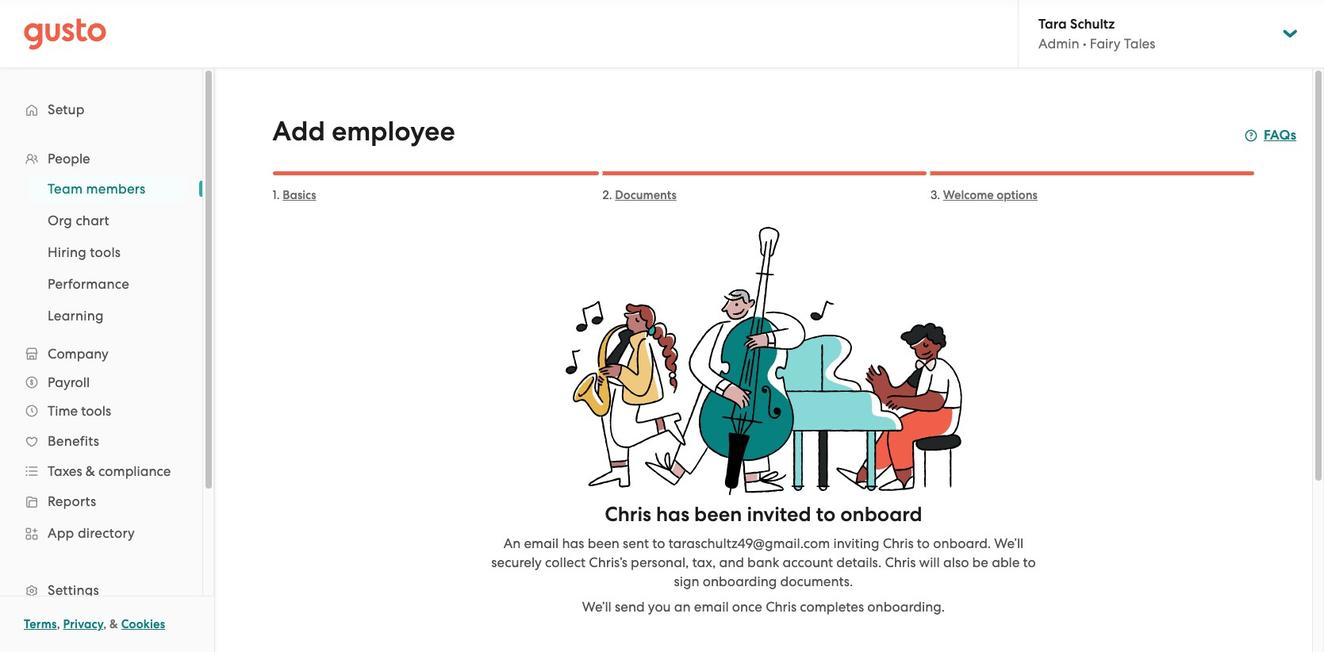 Task type: locate. For each thing, give the bounding box(es) containing it.
to right able
[[1023, 555, 1036, 571]]

1 vertical spatial has
[[562, 536, 584, 552]]

company
[[48, 346, 108, 362]]

1 horizontal spatial email
[[694, 599, 729, 615]]

chris
[[1240, 10, 1275, 28], [605, 502, 651, 527], [883, 536, 914, 552], [885, 555, 916, 571], [766, 599, 797, 615]]

learning
[[48, 308, 104, 324]]

options
[[997, 188, 1038, 202]]

we'll up able
[[995, 536, 1024, 552]]

tools inside dropdown button
[[81, 403, 111, 419]]

naka
[[1278, 10, 1317, 28]]

members
[[86, 181, 146, 197]]

1 horizontal spatial we'll
[[995, 536, 1024, 552]]

tax,
[[693, 555, 716, 571]]

chris down onboard
[[883, 536, 914, 552]]

has up collect
[[562, 536, 584, 552]]

onboarding
[[703, 574, 777, 590]]

invited
[[747, 502, 812, 527]]

people
[[48, 151, 90, 167]]

we'll
[[995, 536, 1024, 552], [582, 599, 612, 615]]

once
[[732, 599, 763, 615]]

bank
[[748, 555, 780, 571]]

personal,
[[631, 555, 689, 571]]

0 horizontal spatial email
[[524, 536, 559, 552]]

1 vertical spatial email
[[694, 599, 729, 615]]

0 horizontal spatial has
[[562, 536, 584, 552]]

1 vertical spatial &
[[110, 617, 118, 632]]

0 vertical spatial tools
[[90, 244, 121, 260]]

tools inside "link"
[[90, 244, 121, 260]]

, left privacy
[[57, 617, 60, 632]]

1 , from the left
[[57, 617, 60, 632]]

app
[[48, 525, 74, 541]]

0 horizontal spatial we'll
[[582, 599, 612, 615]]

sent
[[623, 536, 649, 552]]

&
[[86, 463, 95, 479], [110, 617, 118, 632]]

2 list from the top
[[0, 173, 202, 332]]

congrats on growing your team! image
[[565, 227, 962, 496]]

•
[[1083, 36, 1087, 52]]

hiring tools link
[[29, 238, 186, 267]]

& right "taxes"
[[86, 463, 95, 479]]

reports
[[48, 494, 96, 509]]

tools down org chart link
[[90, 244, 121, 260]]

tools
[[90, 244, 121, 260], [81, 403, 111, 419]]

chris has been invited to onboard
[[605, 502, 923, 527]]

been up chris's
[[588, 536, 620, 552]]

1 horizontal spatial has
[[656, 502, 690, 527]]

, down the settings link
[[103, 617, 107, 632]]

learning link
[[29, 302, 186, 330]]

taxes & compliance button
[[16, 457, 186, 486]]

hiring tools
[[48, 244, 121, 260]]

1 horizontal spatial &
[[110, 617, 118, 632]]

chart
[[76, 213, 109, 229]]

we'll send you an email once chris completes onboarding.
[[582, 599, 945, 615]]

we'll left send
[[582, 599, 612, 615]]

chris's
[[589, 555, 628, 571]]

chris right once
[[766, 599, 797, 615]]

chris's personal, tax, and bank account details. chris
[[589, 555, 916, 571]]

fairy
[[1090, 36, 1121, 52]]

,
[[57, 617, 60, 632], [103, 617, 107, 632]]

1 list from the top
[[0, 144, 202, 652]]

0 horizontal spatial been
[[588, 536, 620, 552]]

email
[[524, 536, 559, 552], [694, 599, 729, 615]]

time tools button
[[16, 397, 186, 425]]

0 horizontal spatial ,
[[57, 617, 60, 632]]

org
[[48, 213, 72, 229]]

list
[[0, 144, 202, 652], [0, 173, 202, 332]]

you
[[648, 599, 671, 615]]

2 , from the left
[[103, 617, 107, 632]]

tools for time tools
[[81, 403, 111, 419]]

we'll inside to onboard. we'll securely collect
[[995, 536, 1024, 552]]

0 vertical spatial &
[[86, 463, 95, 479]]

0 vertical spatial has
[[656, 502, 690, 527]]

1 horizontal spatial been
[[694, 502, 742, 527]]

1 vertical spatial tools
[[81, 403, 111, 419]]

chris left naka
[[1240, 10, 1275, 28]]

& left the cookies
[[110, 617, 118, 632]]

1 vertical spatial been
[[588, 536, 620, 552]]

faqs button
[[1245, 126, 1297, 145]]

taxes & compliance
[[48, 463, 171, 479]]

employee
[[332, 115, 455, 148]]

email right an
[[694, 599, 729, 615]]

to onboard. we'll securely collect
[[491, 536, 1024, 571]]

directory
[[78, 525, 135, 541]]

team members link
[[29, 175, 186, 203]]

benefits link
[[16, 427, 186, 456]]

tools down payroll dropdown button
[[81, 403, 111, 419]]

basics link
[[283, 188, 316, 202]]

0 horizontal spatial &
[[86, 463, 95, 479]]

chris up sent at left
[[605, 502, 651, 527]]

has
[[656, 502, 690, 527], [562, 536, 584, 552]]

to
[[816, 502, 836, 527], [653, 536, 665, 552], [917, 536, 930, 552], [1023, 555, 1036, 571]]

been
[[694, 502, 742, 527], [588, 536, 620, 552]]

0 vertical spatial we'll
[[995, 536, 1024, 552]]

add employee
[[273, 115, 455, 148]]

cookies
[[121, 617, 165, 632]]

has up an email has been sent to taraschultz49@gmail.com inviting chris
[[656, 502, 690, 527]]

to up will on the bottom right of page
[[917, 536, 930, 552]]

completes
[[800, 599, 864, 615]]

been up an email has been sent to taraschultz49@gmail.com inviting chris
[[694, 502, 742, 527]]

1 horizontal spatial ,
[[103, 617, 107, 632]]

onboard.
[[933, 536, 991, 552]]

to inside to onboard. we'll securely collect
[[917, 536, 930, 552]]

terms
[[24, 617, 57, 632]]

account
[[783, 555, 833, 571]]

email right 'an'
[[524, 536, 559, 552]]

settings link
[[16, 576, 186, 605]]

compliance
[[98, 463, 171, 479]]



Task type: vqa. For each thing, say whether or not it's contained in the screenshot.
'People'
yes



Task type: describe. For each thing, give the bounding box(es) containing it.
payroll button
[[16, 368, 186, 397]]

1 vertical spatial we'll
[[582, 599, 612, 615]]

0 vertical spatial email
[[524, 536, 559, 552]]

time
[[48, 403, 78, 419]]

time tools
[[48, 403, 111, 419]]

tools for hiring tools
[[90, 244, 121, 260]]

performance
[[48, 276, 129, 292]]

will also be able to sign onboarding documents.
[[674, 555, 1036, 590]]

able
[[992, 555, 1020, 571]]

to inside will also be able to sign onboarding documents.
[[1023, 555, 1036, 571]]

and
[[719, 555, 744, 571]]

send
[[615, 599, 645, 615]]

will
[[919, 555, 940, 571]]

sign
[[674, 574, 700, 590]]

gusto navigation element
[[0, 68, 202, 652]]

org chart link
[[29, 206, 186, 235]]

settings
[[48, 582, 99, 598]]

tara schultz admin • fairy tales
[[1039, 16, 1156, 52]]

an
[[674, 599, 691, 615]]

terms link
[[24, 617, 57, 632]]

setup link
[[16, 95, 186, 124]]

taxes
[[48, 463, 82, 479]]

basics
[[283, 188, 316, 202]]

app directory
[[48, 525, 135, 541]]

welcome options
[[943, 188, 1038, 202]]

add
[[273, 115, 325, 148]]

securely
[[491, 555, 542, 571]]

app directory link
[[16, 519, 186, 548]]

privacy
[[63, 617, 103, 632]]

be
[[973, 555, 989, 571]]

to up inviting
[[816, 502, 836, 527]]

documents link
[[615, 188, 677, 202]]

list containing team members
[[0, 173, 202, 332]]

tara
[[1039, 16, 1067, 33]]

inviting
[[834, 536, 880, 552]]

also
[[944, 555, 969, 571]]

schultz
[[1070, 16, 1115, 33]]

people button
[[16, 144, 186, 173]]

benefits
[[48, 433, 99, 449]]

org chart
[[48, 213, 109, 229]]

company button
[[16, 340, 186, 368]]

cookies button
[[121, 615, 165, 634]]

home image
[[24, 18, 106, 50]]

privacy link
[[63, 617, 103, 632]]

list containing people
[[0, 144, 202, 652]]

0 vertical spatial been
[[694, 502, 742, 527]]

terms , privacy , & cookies
[[24, 617, 165, 632]]

payroll
[[48, 375, 90, 390]]

onboarding.
[[868, 599, 945, 615]]

performance link
[[29, 270, 186, 298]]

welcome options link
[[943, 188, 1038, 202]]

an
[[504, 536, 521, 552]]

documents
[[615, 188, 677, 202]]

tales
[[1124, 36, 1156, 52]]

team
[[48, 181, 83, 197]]

onboard
[[841, 502, 923, 527]]

chris left will on the bottom right of page
[[885, 555, 916, 571]]

collect
[[545, 555, 586, 571]]

details.
[[837, 555, 882, 571]]

hiring
[[48, 244, 86, 260]]

taraschultz49@gmail.com
[[669, 536, 830, 552]]

setup
[[48, 102, 85, 117]]

admin
[[1039, 36, 1080, 52]]

faqs
[[1264, 127, 1297, 144]]

reports link
[[16, 487, 186, 516]]

& inside dropdown button
[[86, 463, 95, 479]]

an email has been sent to taraschultz49@gmail.com inviting chris
[[504, 536, 914, 552]]

to up personal,
[[653, 536, 665, 552]]

documents.
[[780, 574, 853, 590]]

team members
[[48, 181, 146, 197]]

welcome
[[943, 188, 994, 202]]



